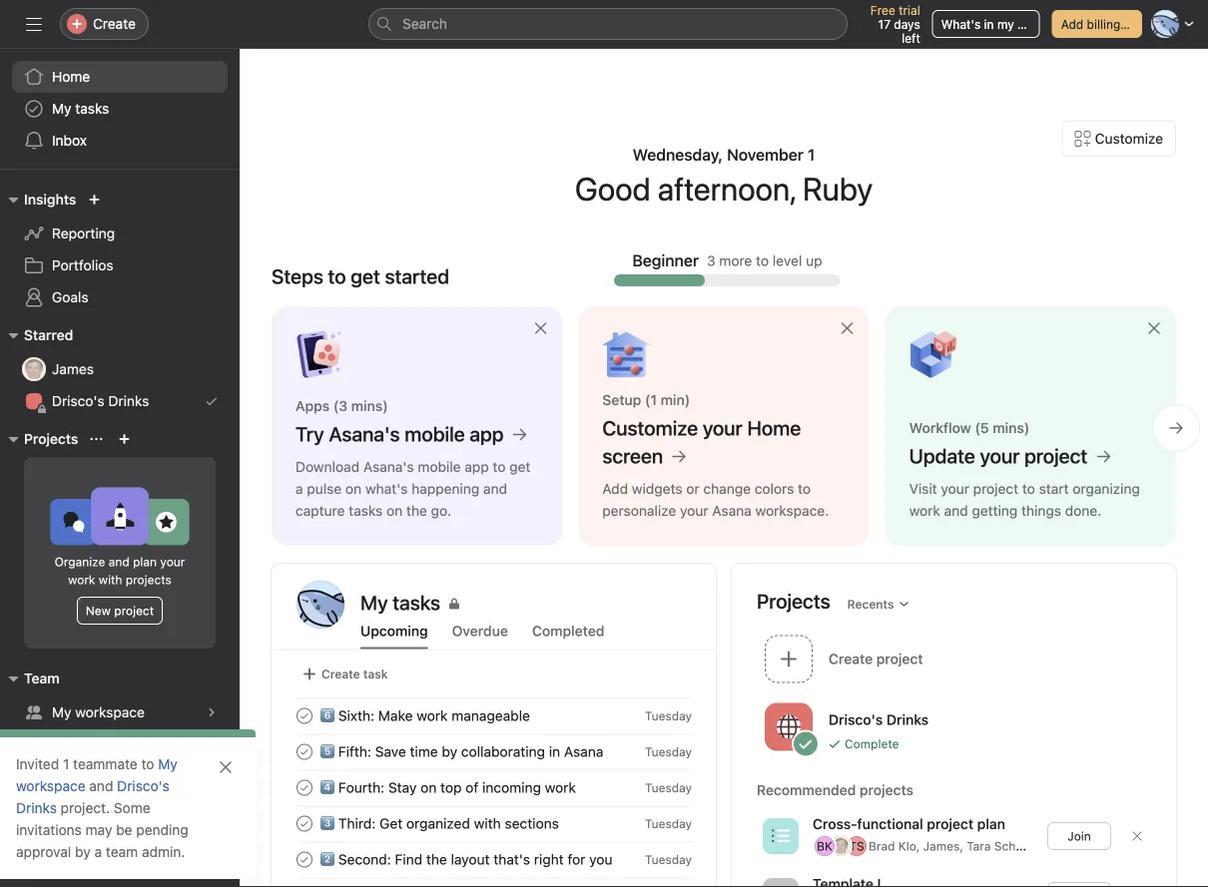 Task type: locate. For each thing, give the bounding box(es) containing it.
workspace
[[75, 704, 145, 721], [16, 778, 85, 795]]

your inside add widgets or change colors to personalize your asana workspace.
[[680, 503, 708, 519]]

0 vertical spatial app
[[470, 422, 504, 446]]

2 vertical spatial drisco's
[[117, 778, 170, 795]]

close image
[[218, 760, 234, 776]]

tuesday button for for
[[645, 853, 692, 867]]

tasks inside global element
[[75, 100, 109, 117]]

1 vertical spatial projects
[[757, 590, 830, 613]]

project for update your project
[[1025, 444, 1088, 468]]

create task button
[[297, 661, 393, 688]]

info
[[1124, 17, 1145, 31]]

my workspace up teammate
[[52, 704, 145, 721]]

1 tuesday from the top
[[645, 709, 692, 723]]

plan up the brad klo, james, tara schultz, and 6 others
[[977, 816, 1005, 833]]

1 vertical spatial add
[[602, 481, 628, 497]]

your for visit
[[941, 481, 970, 497]]

3 completed checkbox from the top
[[293, 812, 317, 836]]

1 inside wednesday, november 1 good afternoon, ruby
[[808, 145, 815, 164]]

schultz,
[[994, 840, 1040, 854]]

1 horizontal spatial plan
[[977, 816, 1005, 833]]

2 horizontal spatial drinks
[[887, 712, 929, 728]]

with up new project button
[[99, 573, 122, 587]]

work
[[909, 503, 940, 519], [68, 573, 95, 587], [417, 708, 448, 724], [545, 780, 576, 796]]

0 horizontal spatial dismiss image
[[533, 321, 549, 336]]

in left my
[[984, 17, 994, 31]]

0 horizontal spatial with
[[99, 573, 122, 587]]

0 vertical spatial drisco's drinks
[[52, 393, 149, 409]]

2 horizontal spatial drisco's
[[829, 712, 883, 728]]

home up my tasks
[[52, 68, 90, 85]]

on right pulse
[[345, 481, 362, 497]]

join
[[1068, 830, 1091, 844]]

(1 min)
[[645, 392, 690, 408]]

projects left show options, current sort, top image at the left of the page
[[24, 431, 78, 447]]

insights element
[[0, 182, 240, 318]]

approval
[[16, 844, 71, 861]]

drisco's drinks
[[52, 393, 149, 409], [829, 712, 929, 728], [16, 778, 170, 817]]

1 horizontal spatial create
[[322, 668, 360, 681]]

in inside what's in my trial? button
[[984, 17, 994, 31]]

2 tuesday button from the top
[[645, 745, 692, 759]]

1 vertical spatial by
[[75, 844, 91, 861]]

0 vertical spatial my workspace link
[[12, 697, 228, 729]]

0 vertical spatial drisco's
[[52, 393, 105, 409]]

0 vertical spatial asana's
[[329, 422, 400, 446]]

4 tuesday button from the top
[[645, 817, 692, 831]]

in right collaborating on the left of the page
[[549, 744, 560, 760]]

add inside add widgets or change colors to personalize your asana workspace.
[[602, 481, 628, 497]]

5 tuesday button from the top
[[645, 853, 692, 867]]

invited 1 teammate to
[[16, 756, 158, 773]]

0 vertical spatial the
[[406, 503, 427, 519]]

0 horizontal spatial plan
[[133, 555, 157, 569]]

on
[[345, 481, 362, 497], [386, 503, 403, 519], [421, 780, 437, 796]]

brad klo, james, tara schultz, and 6 others
[[869, 840, 1115, 854]]

to left start
[[1022, 481, 1035, 497]]

project inside visit your project to start organizing work and getting things done.
[[973, 481, 1019, 497]]

my left close image
[[158, 756, 178, 773]]

and inside 'organize and plan your work with projects'
[[109, 555, 130, 569]]

completed image left 3️⃣ at the bottom of page
[[293, 812, 317, 836]]

my tasks
[[52, 100, 109, 117]]

asana's down (3 mins)
[[329, 422, 400, 446]]

asana's inside download asana's mobile app to get a pulse on what's happening and capture tasks on the go.
[[363, 459, 414, 475]]

drisco's drinks link down invited 1 teammate to
[[16, 778, 170, 817]]

tuesday button
[[645, 709, 692, 723], [645, 745, 692, 759], [645, 781, 692, 795], [645, 817, 692, 831], [645, 853, 692, 867]]

hide sidebar image
[[26, 16, 42, 32]]

home link
[[12, 61, 228, 93]]

scroll card carousel right image
[[1168, 420, 1184, 436]]

tasks up inbox
[[75, 100, 109, 117]]

app for download asana's mobile app to get a pulse on what's happening and capture tasks on the go.
[[465, 459, 489, 475]]

1 vertical spatial home
[[747, 416, 801, 440]]

1 completed image from the top
[[293, 704, 317, 728]]

1 horizontal spatial tasks
[[349, 503, 383, 519]]

6️⃣
[[321, 708, 335, 724]]

create inside button
[[322, 668, 360, 681]]

1 horizontal spatial customize
[[1095, 130, 1163, 147]]

completed image for 2️⃣
[[293, 848, 317, 872]]

2 completed image from the top
[[293, 740, 317, 764]]

0 horizontal spatial create
[[93, 15, 136, 32]]

asana's up 'what's' on the left
[[363, 459, 414, 475]]

3 tuesday button from the top
[[645, 781, 692, 795]]

1 completed checkbox from the top
[[293, 740, 317, 764]]

work down organize
[[68, 573, 95, 587]]

1 vertical spatial my workspace
[[16, 756, 178, 795]]

your inside visit your project to start organizing work and getting things done.
[[941, 481, 970, 497]]

my for my tasks link
[[52, 100, 71, 117]]

list image
[[772, 828, 790, 846]]

wednesday,
[[633, 145, 723, 164]]

work down the visit
[[909, 503, 940, 519]]

trial?
[[1018, 17, 1045, 31]]

3 tuesday from the top
[[645, 781, 692, 795]]

1 right invited
[[63, 756, 69, 773]]

1 vertical spatial drisco's drinks link
[[16, 778, 170, 817]]

dismiss recommendation image
[[1131, 831, 1143, 843]]

0 vertical spatial plan
[[133, 555, 157, 569]]

afternoon,
[[658, 170, 796, 208]]

1 vertical spatial app
[[465, 459, 489, 475]]

customize inside button
[[1095, 130, 1163, 147]]

0 vertical spatial with
[[99, 573, 122, 587]]

your down or
[[680, 503, 708, 519]]

home
[[52, 68, 90, 85], [747, 416, 801, 440]]

0 vertical spatial tasks
[[75, 100, 109, 117]]

get
[[380, 816, 403, 832]]

show options, current sort, top image
[[90, 433, 102, 445]]

completed image left 6️⃣
[[293, 704, 317, 728]]

colors
[[755, 481, 794, 497]]

task
[[363, 668, 388, 681]]

customize button
[[1062, 121, 1176, 157]]

1 horizontal spatial asana
[[712, 503, 752, 519]]

0 vertical spatial by
[[442, 744, 457, 760]]

tasks down 'what's' on the left
[[349, 503, 383, 519]]

1 vertical spatial my workspace link
[[16, 756, 178, 795]]

left
[[902, 31, 920, 45]]

asana inside add widgets or change colors to personalize your asana workspace.
[[712, 503, 752, 519]]

to inside visit your project to start organizing work and getting things done.
[[1022, 481, 1035, 497]]

my inside teams "element"
[[52, 704, 71, 721]]

1 vertical spatial plan
[[977, 816, 1005, 833]]

the right find
[[426, 851, 447, 868]]

create inside popup button
[[93, 15, 136, 32]]

1 horizontal spatial dismiss image
[[1146, 321, 1162, 336]]

my inside global element
[[52, 100, 71, 117]]

ja inside starred 'element'
[[27, 362, 40, 376]]

plan up projects
[[133, 555, 157, 569]]

1 vertical spatial ja
[[834, 840, 847, 854]]

visit your project to start organizing work and getting things done.
[[909, 481, 1140, 519]]

0 vertical spatial home
[[52, 68, 90, 85]]

1 horizontal spatial a
[[296, 481, 303, 497]]

find
[[395, 851, 422, 868]]

your up projects
[[160, 555, 185, 569]]

widgets
[[632, 481, 683, 497]]

ja
[[27, 362, 40, 376], [834, 840, 847, 854]]

dismiss image for try asana's mobile app
[[533, 321, 549, 336]]

add inside button
[[1061, 17, 1084, 31]]

project up getting at the bottom right of page
[[973, 481, 1019, 497]]

0 vertical spatial workspace
[[75, 704, 145, 721]]

free
[[871, 3, 895, 17]]

0 vertical spatial drisco's drinks link
[[12, 385, 228, 417]]

add for add billing info
[[1061, 17, 1084, 31]]

apps
[[296, 398, 330, 414]]

1 vertical spatial workspace
[[16, 778, 85, 795]]

projects
[[24, 431, 78, 447], [757, 590, 830, 613]]

0 horizontal spatial drinks
[[16, 800, 57, 817]]

drisco's drinks inside drisco's drinks link
[[52, 393, 149, 409]]

new image
[[88, 194, 100, 206]]

starred button
[[0, 324, 73, 347]]

my workspace up the project.
[[16, 756, 178, 795]]

to inside add widgets or change colors to personalize your asana workspace.
[[798, 481, 811, 497]]

4 completed image from the top
[[293, 812, 317, 836]]

cross-functional project plan link
[[813, 816, 1005, 833]]

2 completed checkbox from the top
[[293, 776, 317, 800]]

0 vertical spatial projects
[[24, 431, 78, 447]]

asana down change
[[712, 503, 752, 519]]

completed image for 6️⃣
[[293, 704, 317, 728]]

0 horizontal spatial on
[[345, 481, 362, 497]]

insights button
[[0, 188, 76, 212]]

customize for customize
[[1095, 130, 1163, 147]]

completed image left the 4️⃣
[[293, 776, 317, 800]]

your right the visit
[[941, 481, 970, 497]]

your inside customize your home screen
[[703, 416, 743, 440]]

you
[[589, 851, 613, 868]]

globe image
[[777, 715, 801, 739]]

1 horizontal spatial on
[[386, 503, 403, 519]]

completed checkbox left 5️⃣
[[293, 740, 317, 764]]

0 horizontal spatial a
[[94, 844, 102, 861]]

dismiss image
[[533, 321, 549, 336], [1146, 321, 1162, 336]]

project down projects
[[114, 604, 154, 618]]

incoming
[[482, 780, 541, 796]]

5 completed image from the top
[[293, 848, 317, 872]]

to left level
[[756, 252, 769, 269]]

drisco's down james
[[52, 393, 105, 409]]

to left get
[[493, 459, 506, 475]]

1 vertical spatial customize
[[602, 416, 698, 440]]

a inside download asana's mobile app to get a pulse on what's happening and capture tasks on the go.
[[296, 481, 303, 497]]

customize inside customize your home screen
[[602, 416, 698, 440]]

completed checkbox left 3️⃣ at the bottom of page
[[293, 812, 317, 836]]

workspace inside my workspace
[[16, 778, 85, 795]]

completed checkbox left '2️⃣'
[[293, 848, 317, 872]]

1 horizontal spatial home
[[747, 416, 801, 440]]

1 vertical spatial tasks
[[349, 503, 383, 519]]

completed checkbox for 4️⃣
[[293, 776, 317, 800]]

team
[[24, 671, 60, 687]]

and inside visit your project to start organizing work and getting things done.
[[944, 503, 968, 519]]

0 horizontal spatial drisco's
[[52, 393, 105, 409]]

tuesday for for
[[645, 853, 692, 867]]

completed image left '2️⃣'
[[293, 848, 317, 872]]

add billing info button
[[1052, 10, 1145, 38]]

5 tuesday from the top
[[645, 853, 692, 867]]

0 horizontal spatial ja
[[27, 362, 40, 376]]

and left getting at the bottom right of page
[[944, 503, 968, 519]]

completed checkbox left the 4️⃣
[[293, 776, 317, 800]]

a left pulse
[[296, 481, 303, 497]]

asana
[[712, 503, 752, 519], [564, 744, 604, 760]]

create left task on the bottom of the page
[[322, 668, 360, 681]]

Completed checkbox
[[293, 740, 317, 764], [293, 776, 317, 800], [293, 812, 317, 836], [293, 848, 317, 872]]

1 vertical spatial a
[[94, 844, 102, 861]]

3 completed image from the top
[[293, 776, 317, 800]]

mobile inside download asana's mobile app to get a pulse on what's happening and capture tasks on the go.
[[418, 459, 461, 475]]

project up start
[[1025, 444, 1088, 468]]

to right "steps"
[[328, 265, 346, 288]]

1 horizontal spatial by
[[442, 744, 457, 760]]

0 horizontal spatial projects
[[24, 431, 78, 447]]

and left 6
[[1044, 840, 1064, 854]]

home up colors
[[747, 416, 801, 440]]

2 vertical spatial on
[[421, 780, 437, 796]]

1 vertical spatial drinks
[[887, 712, 929, 728]]

0 vertical spatial ja
[[27, 362, 40, 376]]

1 tuesday button from the top
[[645, 709, 692, 723]]

0 vertical spatial drinks
[[108, 393, 149, 409]]

organizing
[[1073, 481, 1140, 497]]

project.
[[61, 800, 110, 817]]

drinks up "invitations"
[[16, 800, 57, 817]]

workspace up teammate
[[75, 704, 145, 721]]

drinks inside starred 'element'
[[108, 393, 149, 409]]

0 vertical spatial mobile
[[405, 422, 465, 446]]

create project
[[829, 651, 923, 668]]

add left billing
[[1061, 17, 1084, 31]]

projects inside dropdown button
[[24, 431, 78, 447]]

0 vertical spatial add
[[1061, 17, 1084, 31]]

1 vertical spatial my
[[52, 704, 71, 721]]

1 vertical spatial asana's
[[363, 459, 414, 475]]

drisco's up the some
[[117, 778, 170, 795]]

by down 'may'
[[75, 844, 91, 861]]

my workspace
[[52, 704, 145, 721], [16, 756, 178, 795]]

setup
[[602, 392, 641, 408]]

and up projects
[[109, 555, 130, 569]]

0 vertical spatial on
[[345, 481, 362, 497]]

Completed checkbox
[[293, 704, 317, 728]]

0 vertical spatial customize
[[1095, 130, 1163, 147]]

project for visit your project to start organizing work and getting things done.
[[973, 481, 1019, 497]]

0 horizontal spatial home
[[52, 68, 90, 85]]

the left go.
[[406, 503, 427, 519]]

drisco's drinks up complete
[[829, 712, 929, 728]]

(3 mins)
[[333, 398, 388, 414]]

0 horizontal spatial by
[[75, 844, 91, 861]]

create up home link
[[93, 15, 136, 32]]

1 vertical spatial mobile
[[418, 459, 461, 475]]

my up inbox
[[52, 100, 71, 117]]

0 vertical spatial asana
[[712, 503, 752, 519]]

brad
[[869, 840, 895, 854]]

my workspace link up teammate
[[12, 697, 228, 729]]

1 horizontal spatial drinks
[[108, 393, 149, 409]]

level
[[773, 252, 802, 269]]

drinks up complete
[[887, 712, 929, 728]]

app inside download asana's mobile app to get a pulse on what's happening and capture tasks on the go.
[[465, 459, 489, 475]]

4 completed checkbox from the top
[[293, 848, 317, 872]]

your up change
[[703, 416, 743, 440]]

download asana's mobile app to get a pulse on what's happening and capture tasks on the go.
[[296, 459, 531, 519]]

2 tuesday from the top
[[645, 745, 692, 759]]

asana right collaborating on the left of the page
[[564, 744, 604, 760]]

november
[[727, 145, 804, 164]]

tuesday button for work
[[645, 781, 692, 795]]

by right time
[[442, 744, 457, 760]]

cross-
[[813, 816, 857, 833]]

0 horizontal spatial tasks
[[75, 100, 109, 117]]

1 vertical spatial in
[[549, 744, 560, 760]]

recommended projects
[[757, 782, 914, 799]]

3️⃣ third: get organized with sections
[[321, 816, 559, 832]]

beginner
[[632, 251, 699, 270]]

asana's for try
[[329, 422, 400, 446]]

save
[[375, 744, 406, 760]]

update
[[909, 444, 975, 468]]

project for cross-functional project plan
[[927, 816, 974, 833]]

with down the of
[[474, 816, 501, 832]]

recents button
[[838, 591, 919, 619]]

1 horizontal spatial 1
[[808, 145, 815, 164]]

invite button
[[19, 844, 105, 880]]

1 vertical spatial drisco's
[[829, 712, 883, 728]]

1 vertical spatial create
[[322, 668, 360, 681]]

home inside customize your home screen
[[747, 416, 801, 440]]

drisco's drinks link inside starred 'element'
[[12, 385, 228, 417]]

drisco's inside starred 'element'
[[52, 393, 105, 409]]

1 up ruby
[[808, 145, 815, 164]]

1 horizontal spatial with
[[474, 816, 501, 832]]

projects left recents
[[757, 590, 830, 613]]

start
[[1039, 481, 1069, 497]]

cross-functional project plan
[[813, 816, 1005, 833]]

and right happening
[[483, 481, 507, 497]]

happening
[[412, 481, 479, 497]]

organize
[[55, 555, 105, 569]]

0 vertical spatial my workspace
[[52, 704, 145, 721]]

1 horizontal spatial drisco's
[[117, 778, 170, 795]]

completed image left 5️⃣
[[293, 740, 317, 764]]

my workspace link up the project.
[[16, 756, 178, 795]]

drisco's drinks down invited 1 teammate to
[[16, 778, 170, 817]]

2 dismiss image from the left
[[1146, 321, 1162, 336]]

mobile for download asana's mobile app to get a pulse on what's happening and capture tasks on the go.
[[418, 459, 461, 475]]

drisco's drinks link up the new project or portfolio icon
[[12, 385, 228, 417]]

layout
[[451, 851, 490, 868]]

completed checkbox for 2️⃣
[[293, 848, 317, 872]]

work up sections
[[545, 780, 576, 796]]

1 horizontal spatial in
[[984, 17, 994, 31]]

drisco's up complete
[[829, 712, 883, 728]]

create button
[[60, 8, 149, 40]]

new
[[86, 604, 111, 618]]

0 horizontal spatial add
[[602, 481, 628, 497]]

drisco's drinks up show options, current sort, top image at the left of the page
[[52, 393, 149, 409]]

the
[[406, 503, 427, 519], [426, 851, 447, 868]]

my down team
[[52, 704, 71, 721]]

project
[[1025, 444, 1088, 468], [973, 481, 1019, 497], [114, 604, 154, 618], [927, 816, 974, 833]]

on left top
[[421, 780, 437, 796]]

add up personalize
[[602, 481, 628, 497]]

tuesday for asana
[[645, 745, 692, 759]]

0 vertical spatial my
[[52, 100, 71, 117]]

project up james,
[[927, 816, 974, 833]]

0 horizontal spatial in
[[549, 744, 560, 760]]

ja down starred dropdown button
[[27, 362, 40, 376]]

0 vertical spatial create
[[93, 15, 136, 32]]

1 horizontal spatial ja
[[834, 840, 847, 854]]

0 horizontal spatial asana
[[564, 744, 604, 760]]

2 horizontal spatial on
[[421, 780, 437, 796]]

beginner 3 more to level up
[[632, 251, 822, 270]]

time
[[410, 744, 438, 760]]

a down 'may'
[[94, 844, 102, 861]]

your down (5 mins)
[[980, 444, 1020, 468]]

work right "make"
[[417, 708, 448, 724]]

4️⃣
[[321, 780, 335, 796]]

portfolios link
[[12, 250, 228, 282]]

0 vertical spatial 1
[[808, 145, 815, 164]]

1 vertical spatial 1
[[63, 756, 69, 773]]

drinks up the new project or portfolio icon
[[108, 393, 149, 409]]

workspace down invited
[[16, 778, 85, 795]]

1 vertical spatial drisco's drinks
[[829, 712, 929, 728]]

0 vertical spatial a
[[296, 481, 303, 497]]

1 vertical spatial asana
[[564, 744, 604, 760]]

on down 'what's' on the left
[[386, 503, 403, 519]]

1 dismiss image from the left
[[533, 321, 549, 336]]

1 horizontal spatial add
[[1061, 17, 1084, 31]]

4️⃣ fourth: stay on top of incoming work
[[321, 780, 576, 796]]

your for customize
[[703, 416, 743, 440]]

1 vertical spatial with
[[474, 816, 501, 832]]

completed image
[[293, 704, 317, 728], [293, 740, 317, 764], [293, 776, 317, 800], [293, 812, 317, 836], [293, 848, 317, 872]]

0 vertical spatial in
[[984, 17, 994, 31]]

17
[[878, 17, 891, 31]]

work inside visit your project to start organizing work and getting things done.
[[909, 503, 940, 519]]

0 horizontal spatial customize
[[602, 416, 698, 440]]

ja left ts
[[834, 840, 847, 854]]

2 vertical spatial drinks
[[16, 800, 57, 817]]

to up the workspace.
[[798, 481, 811, 497]]

my for my workspace 'link' within the teams "element"
[[52, 704, 71, 721]]



Task type: describe. For each thing, give the bounding box(es) containing it.
capture
[[296, 503, 345, 519]]

tuesday for work
[[645, 781, 692, 795]]

2️⃣ second: find the layout that's right for you
[[321, 851, 613, 868]]

new project
[[86, 604, 154, 618]]

dismiss image
[[839, 321, 855, 336]]

wednesday, november 1 good afternoon, ruby
[[575, 145, 873, 208]]

create for create task
[[322, 668, 360, 681]]

2 vertical spatial drisco's drinks
[[16, 778, 170, 817]]

or
[[686, 481, 700, 497]]

your inside 'organize and plan your work with projects'
[[160, 555, 185, 569]]

the inside download asana's mobile app to get a pulse on what's happening and capture tasks on the go.
[[406, 503, 427, 519]]

some
[[114, 800, 150, 817]]

that's
[[494, 851, 530, 868]]

see details, my workspace image
[[206, 707, 218, 719]]

mobile for try asana's mobile app
[[405, 422, 465, 446]]

my tasks link
[[12, 93, 228, 125]]

(5 mins)
[[975, 420, 1030, 436]]

more
[[719, 252, 752, 269]]

ts
[[849, 840, 864, 854]]

to inside download asana's mobile app to get a pulse on what's happening and capture tasks on the go.
[[493, 459, 506, 475]]

5️⃣
[[321, 744, 335, 760]]

third:
[[338, 816, 376, 832]]

overdue
[[452, 623, 508, 640]]

may
[[86, 822, 112, 839]]

create task
[[322, 668, 388, 681]]

completed image for 3️⃣
[[293, 812, 317, 836]]

what's in my trial?
[[941, 17, 1045, 31]]

goals
[[52, 289, 88, 306]]

my workspace inside 'link'
[[52, 704, 145, 721]]

completed image for 4️⃣
[[293, 776, 317, 800]]

pending
[[136, 822, 188, 839]]

customize for customize your home screen
[[602, 416, 698, 440]]

upcoming button
[[360, 623, 428, 650]]

app for try asana's mobile app
[[470, 422, 504, 446]]

bk
[[817, 840, 833, 854]]

upcoming
[[360, 623, 428, 640]]

admin.
[[142, 844, 185, 861]]

good
[[575, 170, 651, 208]]

1 vertical spatial the
[[426, 851, 447, 868]]

reporting
[[52, 225, 115, 242]]

update your project
[[909, 444, 1088, 468]]

work inside 'organize and plan your work with projects'
[[68, 573, 95, 587]]

try
[[296, 422, 324, 446]]

goals link
[[12, 282, 228, 314]]

be
[[116, 822, 132, 839]]

starred element
[[0, 318, 240, 421]]

completed checkbox for 3️⃣
[[293, 812, 317, 836]]

0 horizontal spatial 1
[[63, 756, 69, 773]]

drinks inside 'drisco's drinks'
[[16, 800, 57, 817]]

tasks inside download asana's mobile app to get a pulse on what's happening and capture tasks on the go.
[[349, 503, 383, 519]]

apps (3 mins)
[[296, 398, 388, 414]]

asana's for download
[[363, 459, 414, 475]]

with inside 'organize and plan your work with projects'
[[99, 573, 122, 587]]

projects
[[126, 573, 172, 587]]

add widgets or change colors to personalize your asana workspace.
[[602, 481, 829, 519]]

search list box
[[368, 8, 848, 40]]

2️⃣
[[321, 851, 335, 868]]

recents
[[847, 598, 894, 612]]

free trial 17 days left
[[871, 3, 920, 45]]

workspace inside teams "element"
[[75, 704, 145, 721]]

tuesday button for asana
[[645, 745, 692, 759]]

trial
[[899, 3, 920, 17]]

team button
[[0, 667, 60, 691]]

and down teammate
[[85, 778, 117, 795]]

to right teammate
[[141, 756, 154, 773]]

by inside project. some invitations may be pending approval by a team admin.
[[75, 844, 91, 861]]

inbox
[[52, 132, 87, 149]]

my
[[997, 17, 1014, 31]]

fourth:
[[338, 780, 385, 796]]

1 vertical spatial on
[[386, 503, 403, 519]]

pulse
[[307, 481, 342, 497]]

projects button
[[0, 427, 78, 451]]

projects element
[[0, 421, 240, 661]]

4 tuesday from the top
[[645, 817, 692, 831]]

of
[[466, 780, 479, 796]]

search
[[402, 15, 447, 32]]

completed image for 5️⃣
[[293, 740, 317, 764]]

what's
[[941, 17, 981, 31]]

and inside download asana's mobile app to get a pulse on what's happening and capture tasks on the go.
[[483, 481, 507, 497]]

organized
[[406, 816, 470, 832]]

create project link
[[757, 629, 1152, 693]]

insights
[[24, 191, 76, 208]]

sixth:
[[338, 708, 375, 724]]

my tasks
[[360, 591, 440, 615]]

up
[[806, 252, 822, 269]]

ra
[[310, 596, 331, 615]]

search button
[[368, 8, 848, 40]]

completed button
[[532, 623, 605, 650]]

project. some invitations may be pending approval by a team admin.
[[16, 800, 188, 861]]

add for add widgets or change colors to personalize your asana workspace.
[[602, 481, 628, 497]]

what's in my trial? button
[[932, 10, 1045, 38]]

3️⃣
[[321, 816, 335, 832]]

plan inside 'organize and plan your work with projects'
[[133, 555, 157, 569]]

teams element
[[0, 661, 240, 733]]

project inside button
[[114, 604, 154, 618]]

ruby
[[803, 170, 873, 208]]

5️⃣ fifth: save time by collaborating in asana
[[321, 744, 604, 760]]

2 vertical spatial my
[[158, 756, 178, 773]]

download
[[296, 459, 360, 475]]

ra button
[[297, 581, 344, 629]]

home inside home link
[[52, 68, 90, 85]]

tara
[[967, 840, 991, 854]]

new project or portfolio image
[[118, 433, 130, 445]]

personalize
[[602, 503, 676, 519]]

your for update
[[980, 444, 1020, 468]]

collaborating
[[461, 744, 545, 760]]

completed checkbox for 5️⃣
[[293, 740, 317, 764]]

james,
[[923, 840, 963, 854]]

workflow
[[909, 420, 971, 436]]

visit
[[909, 481, 937, 497]]

dismiss image for update your project
[[1146, 321, 1162, 336]]

change
[[703, 481, 751, 497]]

workflow (5 mins)
[[909, 420, 1030, 436]]

a inside project. some invitations may be pending approval by a team admin.
[[94, 844, 102, 861]]

global element
[[0, 49, 240, 169]]

join button
[[1047, 823, 1111, 851]]

1 horizontal spatial projects
[[757, 590, 830, 613]]

3
[[707, 252, 716, 269]]

days
[[894, 17, 920, 31]]

create for create
[[93, 15, 136, 32]]

my workspace link inside teams "element"
[[12, 697, 228, 729]]

portfolios
[[52, 257, 113, 274]]

getting
[[972, 503, 1018, 519]]

overdue button
[[452, 623, 508, 650]]

to inside 'beginner 3 more to level up'
[[756, 252, 769, 269]]



Task type: vqa. For each thing, say whether or not it's contained in the screenshot.
Mark complete checkbox to the left
no



